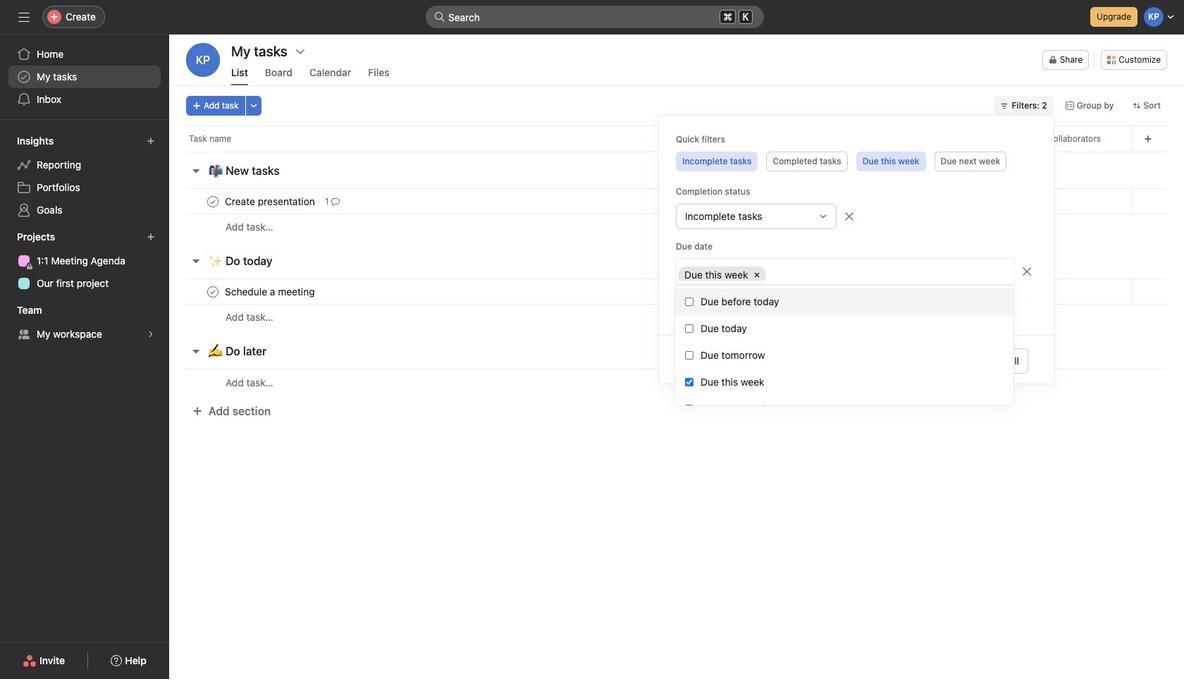 Task type: describe. For each thing, give the bounding box(es) containing it.
mark complete image for task name text box
[[205, 283, 221, 300]]

1 group from the top
[[676, 204, 1037, 229]]

insights element
[[0, 128, 169, 224]]

2 group from the top
[[676, 259, 1037, 284]]

see details, my workspace image
[[147, 330, 155, 338]]

view profile settings image
[[186, 43, 220, 77]]

new insights image
[[147, 137, 155, 145]]

2 collapse task list for this group image from the top
[[190, 346, 202, 357]]

remove image
[[844, 211, 855, 222]]

prominent image
[[434, 11, 446, 23]]

1 collapse task list for this group image from the top
[[190, 165, 202, 176]]

Mark complete checkbox
[[205, 193, 221, 210]]

teams element
[[0, 298, 169, 348]]

Search tasks, projects, and more text field
[[426, 6, 764, 28]]

1 comment image
[[332, 197, 340, 206]]

collapse task list for this group image
[[190, 255, 202, 267]]

more actions image
[[249, 102, 258, 110]]

move tasks between sections image
[[656, 287, 664, 296]]

create presentation cell
[[169, 188, 698, 214]]

remove image
[[1022, 266, 1033, 277]]

projects element
[[0, 224, 169, 298]]



Task type: locate. For each thing, give the bounding box(es) containing it.
1 vertical spatial collapse task list for this group image
[[190, 346, 202, 357]]

0 vertical spatial collapse task list for this group image
[[190, 165, 202, 176]]

2 mark complete image from the top
[[205, 283, 221, 300]]

None checkbox
[[685, 324, 694, 333]]

Task name text field
[[222, 285, 319, 299]]

add field image
[[1145, 135, 1153, 143]]

schedule a meeting cell
[[169, 279, 698, 305]]

show options image
[[295, 46, 306, 57]]

option
[[676, 288, 1014, 315]]

0 vertical spatial mark complete image
[[205, 193, 221, 210]]

mark complete image left task name text box
[[205, 283, 221, 300]]

mark complete image left task name text field at the left of page
[[205, 193, 221, 210]]

1 vertical spatial group
[[676, 259, 1037, 284]]

group
[[676, 204, 1037, 229], [676, 259, 1037, 284]]

global element
[[0, 35, 169, 119]]

hide sidebar image
[[18, 11, 30, 23]]

cell
[[922, 188, 1042, 214]]

1 mark complete image from the top
[[205, 193, 221, 210]]

Task name text field
[[222, 194, 319, 208]]

None checkbox
[[685, 298, 694, 306], [685, 351, 694, 360], [685, 378, 694, 386], [685, 405, 694, 413], [685, 298, 694, 306], [685, 351, 694, 360], [685, 378, 694, 386], [685, 405, 694, 413]]

row
[[169, 126, 1185, 152], [186, 151, 1168, 152], [169, 188, 1185, 214], [169, 214, 1185, 240], [676, 263, 1015, 283], [169, 279, 1185, 305], [169, 304, 1185, 330], [169, 369, 1185, 396]]

header ✨ do today tree grid
[[169, 279, 1185, 330]]

None field
[[426, 6, 764, 28]]

collapse task list for this group image
[[190, 165, 202, 176], [190, 346, 202, 357]]

mark complete image inside create presentation cell
[[205, 193, 221, 210]]

mark complete image for task name text field at the left of page
[[205, 193, 221, 210]]

1 vertical spatial mark complete image
[[205, 283, 221, 300]]

move tasks between sections image
[[656, 197, 664, 206]]

new project or portfolio image
[[147, 233, 155, 241]]

mark complete image
[[205, 193, 221, 210], [205, 283, 221, 300]]

header 📬 new tasks tree grid
[[169, 188, 1185, 240]]

Mark complete checkbox
[[205, 283, 221, 300]]

0 vertical spatial group
[[676, 204, 1037, 229]]



Task type: vqa. For each thing, say whether or not it's contained in the screenshot.
custom
no



